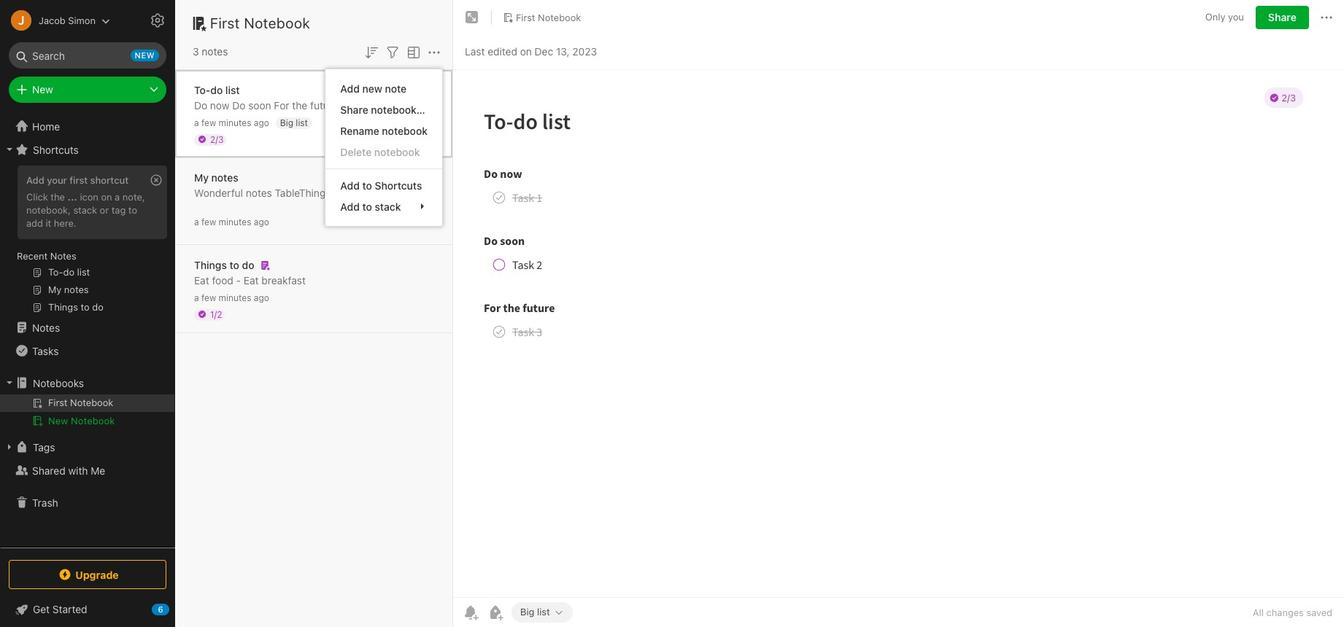 Task type: locate. For each thing, give the bounding box(es) containing it.
0 horizontal spatial do
[[210, 84, 223, 96]]

0 horizontal spatial notebook
[[71, 415, 115, 427]]

1 vertical spatial minutes
[[219, 216, 251, 227]]

1 vertical spatial do
[[346, 186, 358, 199]]

the right "for"
[[292, 99, 307, 111]]

tag
[[111, 204, 126, 216]]

0 vertical spatial list
[[225, 84, 240, 96]]

simon
[[68, 14, 96, 26]]

shared with me
[[32, 465, 105, 477]]

edited
[[488, 45, 517, 57]]

big
[[280, 117, 293, 128], [520, 607, 535, 618]]

new
[[135, 50, 155, 60], [362, 82, 382, 95]]

add to stack link
[[326, 196, 442, 217]]

ago down the eat food - eat breakfast
[[254, 292, 269, 303]]

add up the share notebook…
[[340, 82, 360, 95]]

Sort options field
[[363, 42, 380, 61]]

shortcuts up add to stack field
[[375, 179, 422, 192]]

only
[[1205, 11, 1226, 23]]

1 horizontal spatial on
[[520, 45, 532, 57]]

few
[[201, 117, 216, 128], [201, 216, 216, 227], [201, 292, 216, 303]]

new inside popup button
[[32, 83, 53, 96]]

1 vertical spatial ago
[[254, 216, 269, 227]]

2 horizontal spatial list
[[537, 607, 550, 618]]

0 vertical spatial big
[[280, 117, 293, 128]]

jacob
[[39, 14, 65, 26]]

big list right add tag icon
[[520, 607, 550, 618]]

2 vertical spatial a few minutes ago
[[194, 292, 269, 303]]

1 horizontal spatial first
[[516, 11, 535, 23]]

new notebook group
[[0, 395, 174, 436]]

0 horizontal spatial new
[[135, 50, 155, 60]]

notes for 3
[[202, 45, 228, 58]]

note,
[[122, 191, 145, 203]]

1 vertical spatial notebook
[[374, 146, 420, 158]]

0 horizontal spatial more actions field
[[425, 42, 443, 61]]

group
[[0, 161, 174, 322]]

your
[[47, 174, 67, 186]]

first inside button
[[516, 11, 535, 23]]

on
[[520, 45, 532, 57], [101, 191, 112, 203]]

list inside to-do list do now do soon for the future
[[225, 84, 240, 96]]

add up click
[[26, 174, 44, 186]]

0 vertical spatial the
[[292, 99, 307, 111]]

new up "home"
[[32, 83, 53, 96]]

delete notebook
[[340, 146, 420, 158]]

share up "rename" on the left of page
[[340, 103, 368, 116]]

notebook for "first notebook" button
[[538, 11, 581, 23]]

share notebook…
[[340, 103, 425, 116]]

do down to-
[[194, 99, 207, 111]]

few up 2/3
[[201, 117, 216, 128]]

1 vertical spatial few
[[201, 216, 216, 227]]

add for add to shortcuts
[[340, 179, 360, 192]]

list down to-do list do now do soon for the future
[[296, 117, 308, 128]]

0 horizontal spatial first notebook
[[210, 15, 310, 31]]

2 vertical spatial list
[[537, 607, 550, 618]]

few up 1/2 on the left
[[201, 292, 216, 303]]

1 vertical spatial new
[[48, 415, 68, 427]]

2 vertical spatial ago
[[254, 292, 269, 303]]

1 vertical spatial notes
[[32, 321, 60, 334]]

on inside icon on a note, notebook, stack or tag to add it here.
[[101, 191, 112, 203]]

new for new
[[32, 83, 53, 96]]

notebook inside note window element
[[538, 11, 581, 23]]

minutes down -
[[219, 292, 251, 303]]

first inside note list element
[[210, 15, 240, 31]]

1 vertical spatial big list
[[520, 607, 550, 618]]

notes right "wonderful"
[[246, 186, 272, 199]]

0 horizontal spatial big list
[[280, 117, 308, 128]]

click
[[26, 191, 48, 203]]

a inside icon on a note, notebook, stack or tag to add it here.
[[115, 191, 120, 203]]

0 horizontal spatial big
[[280, 117, 293, 128]]

notes
[[202, 45, 228, 58], [211, 171, 238, 184], [246, 186, 272, 199]]

add to stack
[[340, 201, 401, 213]]

1 horizontal spatial eat
[[244, 274, 259, 286]]

the inside to-do list do now do soon for the future
[[292, 99, 307, 111]]

add for add new note
[[340, 82, 360, 95]]

share for share
[[1268, 11, 1297, 23]]

1 vertical spatial new
[[362, 82, 382, 95]]

0 horizontal spatial do
[[194, 99, 207, 111]]

0 vertical spatial notebook
[[382, 125, 428, 137]]

0 horizontal spatial shortcuts
[[33, 143, 79, 156]]

to inside add to shortcuts link
[[362, 179, 372, 192]]

first
[[516, 11, 535, 23], [210, 15, 240, 31]]

expand notebooks image
[[4, 377, 15, 389]]

new up tags at the left of the page
[[48, 415, 68, 427]]

Account field
[[0, 6, 110, 35]]

list up the now
[[225, 84, 240, 96]]

new
[[32, 83, 53, 96], [48, 415, 68, 427]]

2 vertical spatial do
[[242, 259, 254, 271]]

ago down the my notes wonderful notes tablethings to do
[[254, 216, 269, 227]]

shortcut
[[90, 174, 129, 186]]

first up 3 notes
[[210, 15, 240, 31]]

a few minutes ago down -
[[194, 292, 269, 303]]

delete notebook link
[[326, 141, 442, 163]]

add inside field
[[340, 201, 360, 213]]

0 vertical spatial do
[[210, 84, 223, 96]]

ago
[[254, 117, 269, 128], [254, 216, 269, 227], [254, 292, 269, 303]]

1 horizontal spatial shortcuts
[[375, 179, 422, 192]]

do up the eat food - eat breakfast
[[242, 259, 254, 271]]

a few minutes ago down "wonderful"
[[194, 216, 269, 227]]

2 horizontal spatial do
[[346, 186, 358, 199]]

more actions image
[[425, 44, 443, 61]]

add
[[340, 82, 360, 95], [26, 174, 44, 186], [340, 179, 360, 192], [340, 201, 360, 213]]

0 vertical spatial minutes
[[219, 117, 251, 128]]

0 vertical spatial ago
[[254, 117, 269, 128]]

Add filters field
[[384, 42, 401, 61]]

shortcuts button
[[0, 138, 174, 161]]

shared with me link
[[0, 459, 174, 482]]

0 horizontal spatial eat
[[194, 274, 209, 286]]

tree
[[0, 115, 175, 547]]

add up the add to stack
[[340, 179, 360, 192]]

stack
[[375, 201, 401, 213], [73, 204, 97, 216]]

2 vertical spatial few
[[201, 292, 216, 303]]

big list inside button
[[520, 607, 550, 618]]

0 vertical spatial few
[[201, 117, 216, 128]]

shortcuts
[[33, 143, 79, 156], [375, 179, 422, 192]]

notes inside "link"
[[32, 321, 60, 334]]

list
[[225, 84, 240, 96], [296, 117, 308, 128], [537, 607, 550, 618]]

things
[[194, 259, 227, 271]]

shared
[[32, 465, 65, 477]]

first notebook
[[516, 11, 581, 23], [210, 15, 310, 31]]

big list down "for"
[[280, 117, 308, 128]]

last
[[465, 45, 485, 57]]

tree containing home
[[0, 115, 175, 547]]

more actions field right view options field
[[425, 42, 443, 61]]

add for add to stack
[[340, 201, 360, 213]]

eat right -
[[244, 274, 259, 286]]

1 do from the left
[[194, 99, 207, 111]]

0 horizontal spatial list
[[225, 84, 240, 96]]

0 vertical spatial more actions field
[[1318, 6, 1336, 29]]

1 vertical spatial big
[[520, 607, 535, 618]]

0 horizontal spatial stack
[[73, 204, 97, 216]]

now
[[210, 99, 230, 111]]

settings image
[[149, 12, 166, 29]]

0 vertical spatial big list
[[280, 117, 308, 128]]

notebook
[[382, 125, 428, 137], [374, 146, 420, 158]]

1 horizontal spatial new
[[362, 82, 382, 95]]

stack down add to shortcuts link
[[375, 201, 401, 213]]

the inside group
[[51, 191, 65, 203]]

first notebook up 3 notes
[[210, 15, 310, 31]]

to inside add to stack link
[[362, 201, 372, 213]]

1 horizontal spatial the
[[292, 99, 307, 111]]

first notebook up dec
[[516, 11, 581, 23]]

1 horizontal spatial share
[[1268, 11, 1297, 23]]

notes up tasks
[[32, 321, 60, 334]]

click the ...
[[26, 191, 77, 203]]

1 horizontal spatial do
[[242, 259, 254, 271]]

big left 'big list tag actions' field
[[520, 607, 535, 618]]

do right the now
[[232, 99, 246, 111]]

icon
[[80, 191, 98, 203]]

0 vertical spatial new
[[32, 83, 53, 96]]

to
[[362, 179, 372, 192], [334, 186, 343, 199], [362, 201, 372, 213], [128, 204, 137, 216], [230, 259, 239, 271]]

0 vertical spatial on
[[520, 45, 532, 57]]

0 horizontal spatial first
[[210, 15, 240, 31]]

few down "wonderful"
[[201, 216, 216, 227]]

1 vertical spatial share
[[340, 103, 368, 116]]

a up tag
[[115, 191, 120, 203]]

new down settings icon
[[135, 50, 155, 60]]

notebooks link
[[0, 371, 174, 395]]

shortcuts inside button
[[33, 143, 79, 156]]

Add to stack field
[[326, 196, 442, 217]]

note list element
[[175, 0, 453, 628]]

or
[[100, 204, 109, 216]]

group containing add your first shortcut
[[0, 161, 174, 322]]

more actions image
[[1318, 9, 1336, 26]]

1 horizontal spatial big list
[[520, 607, 550, 618]]

tasks
[[32, 345, 59, 357]]

new button
[[9, 77, 166, 103]]

list right add tag icon
[[537, 607, 550, 618]]

dropdown list menu
[[326, 78, 442, 217]]

do up the now
[[210, 84, 223, 96]]

minutes
[[219, 117, 251, 128], [219, 216, 251, 227], [219, 292, 251, 303]]

last edited on dec 13, 2023
[[465, 45, 597, 57]]

my
[[194, 171, 209, 184]]

1 horizontal spatial big
[[520, 607, 535, 618]]

new inside button
[[48, 415, 68, 427]]

add inside group
[[26, 174, 44, 186]]

notebook inside group
[[71, 415, 115, 427]]

cell
[[0, 395, 174, 412]]

3 notes
[[193, 45, 228, 58]]

notebook…
[[371, 103, 425, 116]]

2 a few minutes ago from the top
[[194, 216, 269, 227]]

first notebook inside note list element
[[210, 15, 310, 31]]

3 few from the top
[[201, 292, 216, 303]]

it
[[46, 217, 51, 229]]

the left the "..."
[[51, 191, 65, 203]]

share left more actions icon
[[1268, 11, 1297, 23]]

notebook down notebook…
[[382, 125, 428, 137]]

upgrade button
[[9, 560, 166, 590]]

...
[[68, 191, 77, 203]]

0 horizontal spatial the
[[51, 191, 65, 203]]

do up the add to stack
[[346, 186, 358, 199]]

eat down the things
[[194, 274, 209, 286]]

notes
[[50, 250, 76, 262], [32, 321, 60, 334]]

1 horizontal spatial do
[[232, 99, 246, 111]]

Search text field
[[19, 42, 156, 69]]

minutes down "wonderful"
[[219, 216, 251, 227]]

3 ago from the top
[[254, 292, 269, 303]]

only you
[[1205, 11, 1244, 23]]

13,
[[556, 45, 570, 57]]

notes up "wonderful"
[[211, 171, 238, 184]]

1 vertical spatial more actions field
[[425, 42, 443, 61]]

Big list Tag actions field
[[550, 608, 564, 618]]

eat
[[194, 274, 209, 286], [244, 274, 259, 286]]

1 horizontal spatial notebook
[[244, 15, 310, 31]]

notebook inside note list element
[[244, 15, 310, 31]]

on inside note window element
[[520, 45, 532, 57]]

1 vertical spatial the
[[51, 191, 65, 203]]

1 vertical spatial notes
[[211, 171, 238, 184]]

1 horizontal spatial list
[[296, 117, 308, 128]]

notebook for delete notebook
[[374, 146, 420, 158]]

to-do list do now do soon for the future
[[194, 84, 338, 111]]

More actions field
[[1318, 6, 1336, 29], [425, 42, 443, 61]]

0 vertical spatial notes
[[202, 45, 228, 58]]

ago down soon
[[254, 117, 269, 128]]

1 vertical spatial on
[[101, 191, 112, 203]]

1 horizontal spatial more actions field
[[1318, 6, 1336, 29]]

add tag image
[[487, 604, 504, 622]]

0 horizontal spatial share
[[340, 103, 368, 116]]

2 few from the top
[[201, 216, 216, 227]]

0 vertical spatial a few minutes ago
[[194, 117, 269, 128]]

add your first shortcut
[[26, 174, 129, 186]]

stack down icon
[[73, 204, 97, 216]]

do
[[194, 99, 207, 111], [232, 99, 246, 111]]

1 vertical spatial shortcuts
[[375, 179, 422, 192]]

do
[[210, 84, 223, 96], [346, 186, 358, 199], [242, 259, 254, 271]]

notes for my
[[211, 171, 238, 184]]

eat food - eat breakfast
[[194, 274, 306, 286]]

1 vertical spatial a few minutes ago
[[194, 216, 269, 227]]

share inside share notebook… link
[[340, 103, 368, 116]]

on left dec
[[520, 45, 532, 57]]

2 horizontal spatial notebook
[[538, 11, 581, 23]]

saved
[[1307, 607, 1333, 619]]

to for add to shortcuts
[[362, 179, 372, 192]]

expand tags image
[[4, 442, 15, 453]]

new left note
[[362, 82, 382, 95]]

notes right the 3
[[202, 45, 228, 58]]

share inside share 'button'
[[1268, 11, 1297, 23]]

big list button
[[512, 603, 573, 623]]

big down "for"
[[280, 117, 293, 128]]

0 vertical spatial shortcuts
[[33, 143, 79, 156]]

0 vertical spatial new
[[135, 50, 155, 60]]

minutes down the now
[[219, 117, 251, 128]]

0 horizontal spatial on
[[101, 191, 112, 203]]

more actions field right share 'button'
[[1318, 6, 1336, 29]]

rename notebook
[[340, 125, 428, 137]]

1 eat from the left
[[194, 274, 209, 286]]

1 horizontal spatial stack
[[375, 201, 401, 213]]

dec
[[535, 45, 553, 57]]

1 horizontal spatial first notebook
[[516, 11, 581, 23]]

do inside the my notes wonderful notes tablethings to do
[[346, 186, 358, 199]]

share
[[1268, 11, 1297, 23], [340, 103, 368, 116]]

first up last edited on dec 13, 2023 at the top left
[[516, 11, 535, 23]]

soon
[[248, 99, 271, 111]]

0 vertical spatial share
[[1268, 11, 1297, 23]]

shortcuts down "home"
[[33, 143, 79, 156]]

first notebook button
[[498, 7, 586, 28]]

2023
[[572, 45, 597, 57]]

a few minutes ago down the now
[[194, 117, 269, 128]]

notebook down rename notebook at left
[[374, 146, 420, 158]]

on up or
[[101, 191, 112, 203]]

add down add to shortcuts
[[340, 201, 360, 213]]

2 vertical spatial minutes
[[219, 292, 251, 303]]

more actions field inside note list element
[[425, 42, 443, 61]]

notes right recent
[[50, 250, 76, 262]]

2 ago from the top
[[254, 216, 269, 227]]



Task type: vqa. For each thing, say whether or not it's contained in the screenshot.
summary to the top
no



Task type: describe. For each thing, give the bounding box(es) containing it.
notebook,
[[26, 204, 71, 216]]

wonderful
[[194, 186, 243, 199]]

all changes saved
[[1253, 607, 1333, 619]]

all
[[1253, 607, 1264, 619]]

note window element
[[453, 0, 1344, 628]]

home link
[[0, 115, 175, 138]]

to for things to do
[[230, 259, 239, 271]]

add to shortcuts
[[340, 179, 422, 192]]

new notebook
[[48, 415, 115, 427]]

more actions field inside note window element
[[1318, 6, 1336, 29]]

notebook for new notebook button
[[71, 415, 115, 427]]

a down to-
[[194, 117, 199, 128]]

add to shortcuts link
[[326, 175, 442, 196]]

to for add to stack
[[362, 201, 372, 213]]

new notebook button
[[0, 412, 174, 430]]

changes
[[1267, 607, 1304, 619]]

expand note image
[[463, 9, 481, 26]]

3 minutes from the top
[[219, 292, 251, 303]]

add new note
[[340, 82, 407, 95]]

6
[[158, 605, 163, 614]]

3
[[193, 45, 199, 58]]

0 vertical spatial notes
[[50, 250, 76, 262]]

stack inside icon on a note, notebook, stack or tag to add it here.
[[73, 204, 97, 216]]

notebook for rename notebook
[[382, 125, 428, 137]]

3 a few minutes ago from the top
[[194, 292, 269, 303]]

share notebook… link
[[326, 99, 442, 120]]

note
[[385, 82, 407, 95]]

upgrade
[[75, 569, 119, 581]]

2 eat from the left
[[244, 274, 259, 286]]

add filters image
[[384, 44, 401, 61]]

2 minutes from the top
[[219, 216, 251, 227]]

-
[[236, 274, 241, 286]]

tasks button
[[0, 339, 174, 363]]

to-
[[194, 84, 210, 96]]

delete
[[340, 146, 372, 158]]

get started
[[33, 604, 87, 616]]

do inside to-do list do now do soon for the future
[[210, 84, 223, 96]]

my notes wonderful notes tablethings to do
[[194, 171, 358, 199]]

2 do from the left
[[232, 99, 246, 111]]

a down the things
[[194, 292, 199, 303]]

tags button
[[0, 436, 174, 459]]

1 vertical spatial list
[[296, 117, 308, 128]]

new search field
[[19, 42, 159, 69]]

rename notebook link
[[326, 120, 442, 141]]

list inside button
[[537, 607, 550, 618]]

1 ago from the top
[[254, 117, 269, 128]]

big inside button
[[520, 607, 535, 618]]

first
[[70, 174, 88, 186]]

here.
[[54, 217, 76, 229]]

new inside dropdown list menu
[[362, 82, 382, 95]]

cell inside tree
[[0, 395, 174, 412]]

first notebook inside button
[[516, 11, 581, 23]]

new for new notebook
[[48, 415, 68, 427]]

home
[[32, 120, 60, 132]]

Note Editor text field
[[453, 70, 1344, 598]]

a down "wonderful"
[[194, 216, 199, 227]]

1 minutes from the top
[[219, 117, 251, 128]]

tags
[[33, 441, 55, 454]]

2 vertical spatial notes
[[246, 186, 272, 199]]

icon on a note, notebook, stack or tag to add it here.
[[26, 191, 145, 229]]

tablethings
[[275, 186, 331, 199]]

notebooks
[[33, 377, 84, 389]]

1 few from the top
[[201, 117, 216, 128]]

things to do
[[194, 259, 254, 271]]

share for share notebook…
[[340, 103, 368, 116]]

to inside icon on a note, notebook, stack or tag to add it here.
[[128, 204, 137, 216]]

share button
[[1256, 6, 1309, 29]]

new inside search field
[[135, 50, 155, 60]]

shortcuts inside dropdown list menu
[[375, 179, 422, 192]]

trash
[[32, 497, 58, 509]]

to inside the my notes wonderful notes tablethings to do
[[334, 186, 343, 199]]

me
[[91, 465, 105, 477]]

rename
[[340, 125, 379, 137]]

big list inside note list element
[[280, 117, 308, 128]]

2/3
[[210, 134, 224, 145]]

notes link
[[0, 316, 174, 339]]

trash link
[[0, 491, 174, 515]]

recent
[[17, 250, 48, 262]]

future
[[310, 99, 338, 111]]

click to collapse image
[[170, 601, 181, 618]]

breakfast
[[261, 274, 306, 286]]

add
[[26, 217, 43, 229]]

recent notes
[[17, 250, 76, 262]]

get
[[33, 604, 50, 616]]

food
[[212, 274, 233, 286]]

jacob simon
[[39, 14, 96, 26]]

1 a few minutes ago from the top
[[194, 117, 269, 128]]

stack inside field
[[375, 201, 401, 213]]

add new note link
[[326, 78, 442, 99]]

1/2
[[210, 309, 222, 320]]

for
[[274, 99, 289, 111]]

started
[[52, 604, 87, 616]]

add a reminder image
[[462, 604, 479, 622]]

add for add your first shortcut
[[26, 174, 44, 186]]

View options field
[[401, 42, 423, 61]]

big inside note list element
[[280, 117, 293, 128]]

you
[[1228, 11, 1244, 23]]

with
[[68, 465, 88, 477]]

Help and Learning task checklist field
[[0, 598, 175, 622]]



